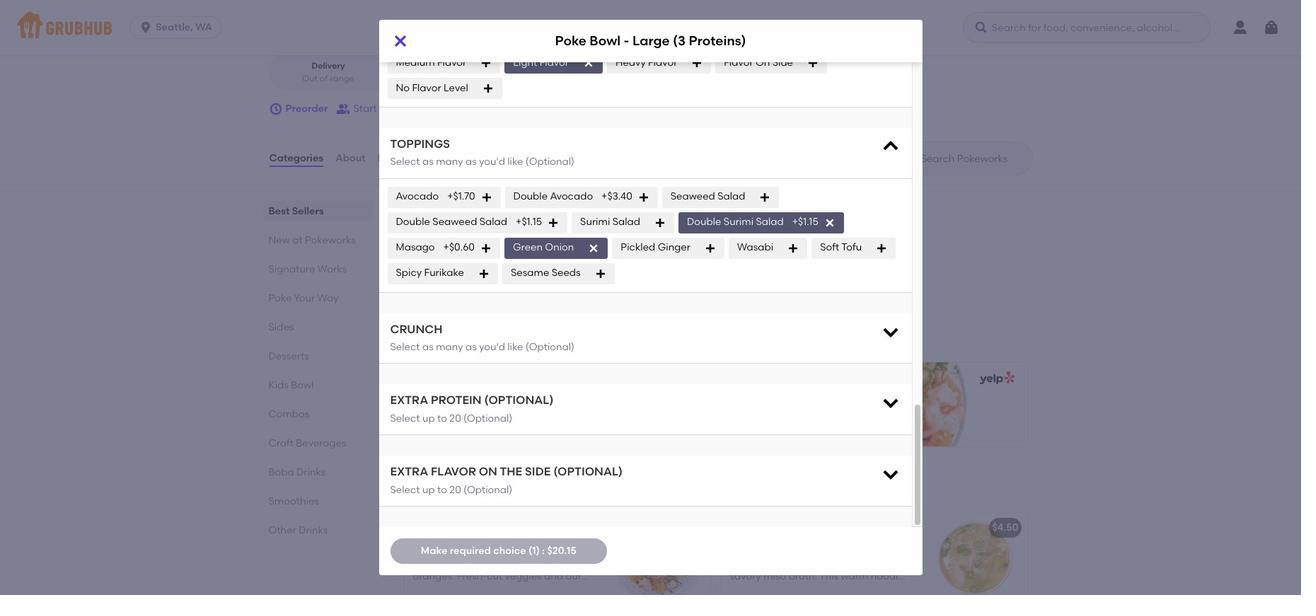 Task type: describe. For each thing, give the bounding box(es) containing it.
double for double seaweed salad
[[396, 216, 430, 228]]

our
[[890, 556, 906, 568]]

salad up first
[[480, 216, 508, 228]]

222 bellevue way ne • (425) 214-1182
[[286, 3, 459, 15]]

craft beverages
[[269, 437, 347, 450]]

smoothies
[[269, 496, 319, 508]]

off
[[429, 222, 443, 234]]

to inside extra flavor on the side (optional) select up to 20 (optional)
[[437, 484, 447, 496]]

group
[[379, 103, 408, 115]]

ramen
[[794, 556, 826, 568]]

as up +$1.70
[[466, 156, 477, 168]]

poke bowl - large (3 proteins)
[[555, 33, 746, 49]]

kids
[[269, 379, 289, 391]]

preorder
[[286, 103, 328, 115]]

protein
[[431, 394, 482, 407]]

garnished
[[765, 585, 814, 595]]

preorder button
[[269, 96, 328, 122]]

many for toppings
[[436, 156, 463, 168]]

2 surimi from the left
[[724, 216, 754, 228]]

soup
[[810, 522, 835, 534]]

0 vertical spatial •
[[389, 3, 392, 15]]

noodle
[[772, 522, 808, 534]]

$20.15
[[547, 545, 577, 557]]

+
[[698, 522, 704, 534]]

more.
[[428, 253, 456, 265]]

seeds
[[552, 267, 581, 279]]

you'd for crunch
[[479, 341, 505, 353]]

crunch select as many as you'd like (optional)
[[390, 322, 575, 353]]

1182
[[440, 3, 459, 15]]

of inside delivery out of range
[[320, 73, 328, 83]]

large
[[633, 33, 670, 49]]

works
[[318, 263, 347, 275]]

+$3.40
[[602, 191, 633, 203]]

see
[[416, 281, 434, 293]]

seattle, wa button
[[130, 16, 227, 39]]

seattle,
[[156, 21, 193, 33]]

flavor
[[431, 465, 476, 479]]

green onion
[[513, 242, 574, 254]]

green
[[838, 585, 866, 595]]

delivery
[[312, 61, 345, 71]]

20 inside extra protein (optional) select up to 20 (optional)
[[450, 413, 461, 425]]

beverages
[[296, 437, 347, 450]]

6.0
[[414, 73, 427, 83]]

+$1.15 for double seaweed salad
[[516, 216, 542, 228]]

promo image
[[586, 233, 638, 285]]

savory
[[730, 542, 763, 554]]

your
[[294, 292, 315, 304]]

extra flavor on the side (optional) select up to 20 (optional)
[[390, 465, 623, 496]]

ordered
[[427, 338, 465, 350]]

drinks for other drinks
[[299, 525, 328, 537]]

savory
[[730, 571, 761, 583]]

on
[[479, 465, 498, 479]]

(optional) for crunch
[[526, 341, 575, 353]]

extra for extra protein (optional)
[[390, 394, 428, 407]]

0 vertical spatial pokeworks
[[305, 234, 356, 246]]

like for toppings
[[508, 156, 523, 168]]

seattle, wa
[[156, 21, 212, 33]]

to inside extra protein (optional) select up to 20 (optional)
[[437, 413, 447, 425]]

(3
[[673, 33, 686, 49]]

extra for extra flavor on the side (optional)
[[390, 465, 428, 479]]

$15.65 inside poke bowl - regular (2 proteins) $15.65
[[415, 417, 445, 429]]

salad down +$3.40
[[613, 216, 641, 228]]

luxe lobster bowl image
[[604, 513, 710, 595]]

double surimi salad
[[687, 216, 784, 228]]

way for bellevue
[[348, 3, 369, 15]]

grubhub
[[482, 338, 525, 350]]

1 vertical spatial new
[[402, 479, 435, 497]]

like for crunch
[[508, 341, 523, 353]]

start
[[354, 103, 377, 115]]

warm
[[841, 571, 869, 583]]

first
[[483, 239, 500, 251]]

required
[[450, 545, 491, 557]]

seaweed salad
[[671, 191, 746, 203]]

food
[[379, 25, 397, 35]]

as down crunch
[[423, 341, 434, 353]]

no
[[396, 82, 410, 94]]

:
[[542, 545, 545, 557]]

(1)
[[529, 545, 540, 557]]

10–20
[[449, 73, 472, 83]]

correct order
[[535, 25, 591, 35]]

0 vertical spatial seaweed
[[671, 191, 715, 203]]

soft tofu
[[820, 242, 862, 254]]

light
[[513, 56, 537, 68]]

breast
[[805, 542, 836, 554]]

20 inside extra flavor on the side (optional) select up to 20 (optional)
[[450, 484, 461, 496]]

sides
[[269, 321, 294, 333]]

up inside extra flavor on the side (optional) select up to 20 (optional)
[[423, 484, 435, 496]]

main navigation navigation
[[0, 0, 1302, 55]]

flavor on side
[[724, 56, 793, 68]]

proteins) for poke bowl - large (3 proteins)
[[689, 33, 746, 49]]

sesame
[[511, 267, 550, 279]]

or
[[416, 253, 426, 265]]

chicken noodle soup image
[[921, 513, 1027, 595]]

2 avocado from the left
[[550, 191, 593, 203]]

desserts
[[269, 350, 309, 362]]

miso
[[764, 571, 787, 583]]

bowl for poke bowl - regular (2 proteins) $15.65
[[441, 400, 465, 412]]

min
[[474, 73, 489, 83]]

start group order button
[[337, 96, 436, 122]]

(optional) inside extra flavor on the side (optional) select up to 20 (optional)
[[464, 484, 513, 496]]

best for best sellers
[[269, 205, 290, 217]]

bowl up make required choice (1) : $20.15
[[477, 522, 500, 534]]

spicy
[[396, 267, 422, 279]]

spicy furikake
[[396, 267, 464, 279]]

double for double avocado
[[514, 191, 548, 203]]

heavy flavor
[[616, 56, 678, 68]]

flavor for heavy flavor
[[648, 56, 678, 68]]

select one
[[390, 22, 441, 34]]

lobster
[[438, 522, 475, 534]]

pickup
[[437, 61, 466, 71]]

select inside toppings select as many as you'd like (optional)
[[390, 156, 420, 168]]

people icon image
[[337, 102, 351, 116]]

flavor for no flavor level
[[412, 82, 441, 94]]

chicken
[[765, 542, 802, 554]]

onion
[[545, 242, 574, 254]]

reviews
[[378, 152, 417, 164]]

chicken noodle soup
[[730, 522, 835, 534]]

up inside extra protein (optional) select up to 20 (optional)
[[423, 413, 435, 425]]

svg image inside seattle, wa button
[[139, 21, 153, 35]]

range
[[330, 73, 354, 83]]

as right ordered
[[466, 341, 477, 353]]

+$1.70
[[448, 191, 475, 203]]

side
[[773, 56, 793, 68]]

crunch
[[390, 322, 443, 336]]

search icon image
[[899, 150, 916, 167]]



Task type: vqa. For each thing, say whether or not it's contained in the screenshot.
WAY
yes



Task type: locate. For each thing, give the bounding box(es) containing it.
1 horizontal spatial •
[[442, 73, 446, 83]]

0 horizontal spatial poke
[[269, 292, 292, 304]]

bowl right kids
[[291, 379, 314, 391]]

double down seaweed salad
[[687, 216, 722, 228]]

at
[[293, 234, 303, 246], [439, 479, 455, 497]]

1 horizontal spatial order
[[569, 25, 591, 35]]

(optional) inside extra flavor on the side (optional) select up to 20 (optional)
[[554, 465, 623, 479]]

up down protein
[[423, 413, 435, 425]]

broth.
[[789, 571, 818, 583]]

new down "flavor"
[[402, 479, 435, 497]]

proteins) right (2
[[526, 400, 569, 412]]

mi
[[429, 73, 440, 83]]

2 select from the top
[[390, 156, 420, 168]]

1 vertical spatial poke
[[269, 292, 292, 304]]

order right 'correct'
[[569, 25, 591, 35]]

best for best sellers most ordered on grubhub
[[402, 318, 434, 336]]

of inside $3 off offer valid on first orders of $15 or more.
[[536, 239, 545, 251]]

new at pokeworks down "flavor"
[[402, 479, 539, 497]]

poke inside poke bowl - regular (2 proteins) $15.65
[[415, 400, 439, 412]]

0 horizontal spatial avocado
[[396, 191, 439, 203]]

with up savory
[[730, 556, 750, 568]]

1 horizontal spatial seaweed
[[671, 191, 715, 203]]

double up orders on the left top of page
[[514, 191, 548, 203]]

categories button
[[269, 133, 324, 184]]

level
[[444, 82, 468, 94]]

best sellers
[[269, 205, 324, 217]]

many for crunch
[[436, 341, 463, 353]]

bellevue
[[305, 3, 346, 15]]

0 vertical spatial to
[[437, 413, 447, 425]]

at down "flavor"
[[439, 479, 455, 497]]

1 20 from the top
[[450, 413, 461, 425]]

pokeworks down on
[[459, 479, 539, 497]]

1 surimi from the left
[[580, 216, 610, 228]]

1 horizontal spatial way
[[348, 3, 369, 15]]

(optional) for toppings
[[526, 156, 575, 168]]

noodles
[[828, 556, 866, 568]]

(optional) down "grubhub" at the left of the page
[[485, 394, 554, 407]]

flavor left on at the top right
[[724, 56, 754, 68]]

boba
[[269, 467, 294, 479]]

many inside crunch select as many as you'd like (optional)
[[436, 341, 463, 353]]

0 horizontal spatial at
[[293, 234, 303, 246]]

to down "flavor"
[[437, 484, 447, 496]]

you'd
[[479, 156, 505, 168], [479, 341, 505, 353]]

of down 'delivery'
[[320, 73, 328, 83]]

poke down most at left bottom
[[415, 400, 439, 412]]

extra left protein
[[390, 394, 428, 407]]

order down no flavor level
[[411, 103, 436, 115]]

boba drinks
[[269, 467, 326, 479]]

1 vertical spatial 20
[[450, 484, 461, 496]]

1 vertical spatial way
[[317, 292, 339, 304]]

out
[[302, 73, 318, 83]]

bowl inside poke bowl - regular (2 proteins) $15.65
[[441, 400, 465, 412]]

poke for poke your way
[[269, 292, 292, 304]]

poke bowl - regular (2 proteins) $15.65
[[415, 400, 569, 429]]

0 vertical spatial up
[[423, 413, 435, 425]]

222 bellevue way ne button
[[286, 2, 386, 18]]

on inside $3 off offer valid on first orders of $15 or more.
[[468, 239, 480, 251]]

0 horizontal spatial new
[[269, 234, 290, 246]]

pickup 6.0 mi • 10–20 min
[[414, 61, 489, 83]]

0 vertical spatial proteins)
[[689, 33, 746, 49]]

1 horizontal spatial new at pokeworks
[[402, 479, 539, 497]]

1 vertical spatial seaweed
[[433, 216, 477, 228]]

correct
[[535, 25, 567, 35]]

0 horizontal spatial pokeworks
[[305, 234, 356, 246]]

surimi salad
[[580, 216, 641, 228]]

other
[[269, 525, 296, 537]]

1 avocado from the left
[[396, 191, 439, 203]]

1 horizontal spatial -
[[624, 33, 630, 49]]

details
[[436, 281, 469, 293]]

at down the best sellers
[[293, 234, 303, 246]]

with down this at right bottom
[[816, 585, 836, 595]]

0 vertical spatial at
[[293, 234, 303, 246]]

+$1.15 right double surimi salad
[[793, 216, 819, 228]]

many down toppings at the top left of page
[[436, 156, 463, 168]]

0 horizontal spatial proteins)
[[526, 400, 569, 412]]

Search Pokeworks search field
[[920, 152, 1028, 166]]

(optional) down regular
[[464, 413, 513, 425]]

on
[[756, 56, 770, 68]]

on for off
[[468, 239, 480, 251]]

• right mi
[[442, 73, 446, 83]]

signature
[[269, 263, 315, 275]]

salad up double surimi salad
[[718, 191, 746, 203]]

0 horizontal spatial •
[[389, 3, 392, 15]]

1 horizontal spatial proteins)
[[689, 33, 746, 49]]

pokeworks up works at the left top of page
[[305, 234, 356, 246]]

0 horizontal spatial way
[[317, 292, 339, 304]]

(optional) up the double avocado
[[526, 156, 575, 168]]

1 vertical spatial to
[[437, 484, 447, 496]]

on inside best sellers most ordered on grubhub
[[468, 338, 480, 350]]

1 horizontal spatial sellers
[[438, 318, 487, 336]]

luxe lobster bowl
[[413, 522, 500, 534]]

offer
[[416, 239, 440, 251]]

0 vertical spatial with
[[730, 556, 750, 568]]

• inside pickup 6.0 mi • 10–20 min
[[442, 73, 446, 83]]

1 horizontal spatial $15.65
[[669, 522, 698, 534]]

best sellers most ordered on grubhub
[[402, 318, 525, 350]]

• right ne
[[389, 3, 392, 15]]

0 horizontal spatial order
[[411, 103, 436, 115]]

proteins) right (3
[[689, 33, 746, 49]]

you'd for toppings
[[479, 156, 505, 168]]

1 up from the top
[[423, 413, 435, 425]]

avocado
[[396, 191, 439, 203], [550, 191, 593, 203]]

0 vertical spatial order
[[569, 25, 591, 35]]

1 vertical spatial new at pokeworks
[[402, 479, 539, 497]]

0 horizontal spatial surimi
[[580, 216, 610, 228]]

1 vertical spatial (optional)
[[554, 465, 623, 479]]

0 horizontal spatial seaweed
[[433, 216, 477, 228]]

0 horizontal spatial of
[[320, 73, 328, 83]]

1 vertical spatial you'd
[[479, 341, 505, 353]]

1 +$1.15 from the left
[[516, 216, 542, 228]]

flavor right no
[[412, 82, 441, 94]]

sellers inside best sellers most ordered on grubhub
[[438, 318, 487, 336]]

0 horizontal spatial sellers
[[292, 205, 324, 217]]

3 select from the top
[[390, 341, 420, 353]]

bowl left regular
[[441, 400, 465, 412]]

sellers
[[292, 205, 324, 217], [438, 318, 487, 336]]

1 vertical spatial proteins)
[[526, 400, 569, 412]]

0 horizontal spatial $15.65
[[415, 417, 445, 429]]

1 vertical spatial like
[[508, 341, 523, 353]]

surimi down +$3.40
[[580, 216, 610, 228]]

- inside poke bowl - regular (2 proteins) $15.65
[[467, 400, 471, 412]]

like up the double avocado
[[508, 156, 523, 168]]

0 vertical spatial drinks
[[297, 467, 326, 479]]

1 horizontal spatial yelp image
[[977, 372, 1015, 385]]

0 horizontal spatial double
[[396, 216, 430, 228]]

savory chicken breast combined with delicate ramen noodles and our savory miso broth. this warm noodle soup is garnished with green onions.
[[730, 542, 906, 595]]

avocado left +$3.40
[[550, 191, 593, 203]]

bowl
[[590, 33, 621, 49], [291, 379, 314, 391], [441, 400, 465, 412], [477, 522, 500, 534]]

flavor for light flavor
[[540, 56, 569, 68]]

new
[[269, 234, 290, 246], [402, 479, 435, 497]]

0 vertical spatial way
[[348, 3, 369, 15]]

make required choice (1) : $20.15
[[421, 545, 577, 557]]

1 vertical spatial at
[[439, 479, 455, 497]]

on
[[468, 239, 480, 251], [468, 338, 480, 350]]

1 horizontal spatial of
[[536, 239, 545, 251]]

you'd inside crunch select as many as you'd like (optional)
[[479, 341, 505, 353]]

1 vertical spatial order
[[411, 103, 436, 115]]

1 horizontal spatial new
[[402, 479, 435, 497]]

0 vertical spatial like
[[508, 156, 523, 168]]

2 vertical spatial poke
[[415, 400, 439, 412]]

like up (2
[[508, 341, 523, 353]]

1 vertical spatial •
[[442, 73, 446, 83]]

up down "flavor"
[[423, 484, 435, 496]]

see details
[[416, 281, 469, 293]]

onions.
[[869, 585, 903, 595]]

20 down "flavor"
[[450, 484, 461, 496]]

1 vertical spatial sellers
[[438, 318, 487, 336]]

way for your
[[317, 292, 339, 304]]

craft
[[269, 437, 294, 450]]

1 yelp image from the left
[[660, 372, 698, 385]]

orders
[[503, 239, 533, 251]]

flavor down large
[[648, 56, 678, 68]]

1 to from the top
[[437, 413, 447, 425]]

flavor up 10–20
[[437, 56, 467, 68]]

sellers for best sellers
[[292, 205, 324, 217]]

heavy
[[616, 56, 646, 68]]

0 vertical spatial extra
[[390, 394, 428, 407]]

pickled ginger
[[621, 242, 691, 254]]

way left ne
[[348, 3, 369, 15]]

about
[[336, 152, 366, 164]]

0 vertical spatial best
[[269, 205, 290, 217]]

(optional) for extra
[[464, 413, 513, 425]]

flavor right light
[[540, 56, 569, 68]]

0 horizontal spatial with
[[730, 556, 750, 568]]

on right ordered
[[468, 338, 480, 350]]

pokeworks
[[305, 234, 356, 246], [459, 479, 539, 497]]

seaweed up double surimi salad
[[671, 191, 715, 203]]

0 vertical spatial $15.65
[[415, 417, 445, 429]]

extra inside extra flavor on the side (optional) select up to 20 (optional)
[[390, 465, 428, 479]]

1 horizontal spatial pokeworks
[[459, 479, 539, 497]]

2 to from the top
[[437, 484, 447, 496]]

about button
[[335, 133, 366, 184]]

way right your
[[317, 292, 339, 304]]

soup
[[730, 585, 753, 595]]

1 vertical spatial up
[[423, 484, 435, 496]]

1 vertical spatial $15.65
[[669, 522, 698, 534]]

furikake
[[424, 267, 464, 279]]

to down protein
[[437, 413, 447, 425]]

1 many from the top
[[436, 156, 463, 168]]

double
[[514, 191, 548, 203], [396, 216, 430, 228], [687, 216, 722, 228]]

with
[[730, 556, 750, 568], [816, 585, 836, 595]]

2 yelp image from the left
[[977, 372, 1015, 385]]

poke up light flavor
[[555, 33, 587, 49]]

double avocado
[[514, 191, 593, 203]]

1 vertical spatial best
[[402, 318, 434, 336]]

double up masago
[[396, 216, 430, 228]]

sellers down categories button
[[292, 205, 324, 217]]

(optional) right side
[[554, 465, 623, 479]]

2 extra from the top
[[390, 465, 428, 479]]

soft
[[820, 242, 840, 254]]

you'd inside toppings select as many as you'd like (optional)
[[479, 156, 505, 168]]

(optional) inside extra protein (optional) select up to 20 (optional)
[[485, 394, 554, 407]]

poke for poke bowl - large (3 proteins)
[[555, 33, 587, 49]]

good
[[353, 25, 376, 35]]

side
[[525, 465, 551, 479]]

1 horizontal spatial best
[[402, 318, 434, 336]]

sellers for best sellers most ordered on grubhub
[[438, 318, 487, 336]]

like inside crunch select as many as you'd like (optional)
[[508, 341, 523, 353]]

1 like from the top
[[508, 156, 523, 168]]

combined
[[838, 542, 887, 554]]

0 horizontal spatial -
[[467, 400, 471, 412]]

double for double surimi salad
[[687, 216, 722, 228]]

1 vertical spatial many
[[436, 341, 463, 353]]

and
[[869, 556, 888, 568]]

1 horizontal spatial with
[[816, 585, 836, 595]]

0 vertical spatial -
[[624, 33, 630, 49]]

extra left "flavor"
[[390, 465, 428, 479]]

1 vertical spatial drinks
[[299, 525, 328, 537]]

0 horizontal spatial new at pokeworks
[[269, 234, 356, 246]]

drinks right other
[[299, 525, 328, 537]]

1 horizontal spatial surimi
[[724, 216, 754, 228]]

select inside crunch select as many as you'd like (optional)
[[390, 341, 420, 353]]

svg image
[[139, 21, 153, 35], [975, 21, 989, 35], [392, 33, 409, 50], [583, 57, 595, 68], [483, 83, 494, 94], [881, 136, 901, 156], [638, 192, 650, 203], [760, 192, 771, 203], [548, 217, 559, 228], [655, 217, 666, 228], [824, 217, 836, 228], [588, 242, 600, 254], [705, 242, 716, 254], [788, 242, 799, 254], [478, 268, 490, 279], [595, 268, 606, 279], [881, 322, 901, 342], [881, 393, 901, 413], [881, 464, 901, 484]]

0 vertical spatial poke
[[555, 33, 587, 49]]

2 horizontal spatial poke
[[555, 33, 587, 49]]

1 vertical spatial of
[[536, 239, 545, 251]]

(optional) right "grubhub" at the left of the page
[[526, 341, 575, 353]]

2 many from the top
[[436, 341, 463, 353]]

1 vertical spatial extra
[[390, 465, 428, 479]]

- for large
[[624, 33, 630, 49]]

option group
[[269, 55, 511, 91]]

option group containing delivery out of range
[[269, 55, 511, 91]]

1 horizontal spatial at
[[439, 479, 455, 497]]

extra inside extra protein (optional) select up to 20 (optional)
[[390, 394, 428, 407]]

poke left your
[[269, 292, 292, 304]]

poke
[[555, 33, 587, 49], [269, 292, 292, 304], [415, 400, 439, 412]]

order inside button
[[411, 103, 436, 115]]

1 select from the top
[[390, 22, 420, 34]]

light flavor
[[513, 56, 569, 68]]

select
[[390, 22, 420, 34], [390, 156, 420, 168], [390, 341, 420, 353], [390, 413, 420, 425], [390, 484, 420, 496]]

4 select from the top
[[390, 413, 420, 425]]

$4.50
[[993, 522, 1019, 534]]

1 you'd from the top
[[479, 156, 505, 168]]

2 up from the top
[[423, 484, 435, 496]]

to
[[437, 413, 447, 425], [437, 484, 447, 496]]

salad
[[718, 191, 746, 203], [480, 216, 508, 228], [613, 216, 641, 228], [756, 216, 784, 228]]

214-
[[421, 3, 440, 15]]

most
[[402, 338, 425, 350]]

(optional) inside crunch select as many as you'd like (optional)
[[526, 341, 575, 353]]

bowl for kids bowl
[[291, 379, 314, 391]]

0 vertical spatial on
[[468, 239, 480, 251]]

1 horizontal spatial avocado
[[550, 191, 593, 203]]

yelp image
[[660, 372, 698, 385], [977, 372, 1015, 385]]

proteins)
[[689, 33, 746, 49], [526, 400, 569, 412]]

new at pokeworks up signature works
[[269, 234, 356, 246]]

bowl up heavy in the top left of the page
[[590, 33, 621, 49]]

0 vertical spatial new
[[269, 234, 290, 246]]

svg image inside preorder 'button'
[[269, 102, 283, 116]]

start group order
[[354, 103, 436, 115]]

drinks down 'craft beverages'
[[297, 467, 326, 479]]

1 extra from the top
[[390, 394, 428, 407]]

many inside toppings select as many as you'd like (optional)
[[436, 156, 463, 168]]

1 vertical spatial -
[[467, 400, 471, 412]]

select inside extra flavor on the side (optional) select up to 20 (optional)
[[390, 484, 420, 496]]

as
[[423, 156, 434, 168], [466, 156, 477, 168], [423, 341, 434, 353], [466, 341, 477, 353]]

0 horizontal spatial yelp image
[[660, 372, 698, 385]]

salad up wasabi
[[756, 216, 784, 228]]

$3
[[416, 222, 427, 234]]

1 vertical spatial pokeworks
[[459, 479, 539, 497]]

proteins) inside poke bowl - regular (2 proteins) $15.65
[[526, 400, 569, 412]]

+$0.60
[[443, 242, 475, 254]]

(optional) down on
[[464, 484, 513, 496]]

avocado up $3
[[396, 191, 439, 203]]

0 vertical spatial of
[[320, 73, 328, 83]]

many right most at left bottom
[[436, 341, 463, 353]]

- for regular
[[467, 400, 471, 412]]

- left regular
[[467, 400, 471, 412]]

select inside extra protein (optional) select up to 20 (optional)
[[390, 413, 420, 425]]

2 +$1.15 from the left
[[793, 216, 819, 228]]

svg image inside main navigation navigation
[[1263, 19, 1280, 36]]

(optional) inside extra protein (optional) select up to 20 (optional)
[[464, 413, 513, 425]]

flavor for medium flavor
[[437, 56, 467, 68]]

0 horizontal spatial +$1.15
[[516, 216, 542, 228]]

best down categories button
[[269, 205, 290, 217]]

+$1.15 up orders on the left top of page
[[516, 216, 542, 228]]

0 vertical spatial 20
[[450, 413, 461, 425]]

bowl for poke bowl - large (3 proteins)
[[590, 33, 621, 49]]

1 vertical spatial with
[[816, 585, 836, 595]]

0 vertical spatial you'd
[[479, 156, 505, 168]]

1 horizontal spatial poke
[[415, 400, 439, 412]]

2 you'd from the top
[[479, 341, 505, 353]]

+$1.15 for double surimi salad
[[793, 216, 819, 228]]

drinks for boba drinks
[[297, 467, 326, 479]]

proteins) for poke bowl - regular (2 proteins) $15.65
[[526, 400, 569, 412]]

extra protein (optional) select up to 20 (optional)
[[390, 394, 554, 425]]

new at pokeworks
[[269, 234, 356, 246], [402, 479, 539, 497]]

0 horizontal spatial best
[[269, 205, 290, 217]]

seaweed up valid
[[433, 216, 477, 228]]

0 vertical spatial many
[[436, 156, 463, 168]]

sellers up ordered
[[438, 318, 487, 336]]

chicken
[[730, 522, 770, 534]]

extra
[[390, 394, 428, 407], [390, 465, 428, 479]]

combos
[[269, 408, 310, 420]]

2 like from the top
[[508, 341, 523, 353]]

signature works
[[269, 263, 347, 275]]

5 select from the top
[[390, 484, 420, 496]]

1 horizontal spatial double
[[514, 191, 548, 203]]

2 horizontal spatial double
[[687, 216, 722, 228]]

20 down protein
[[450, 413, 461, 425]]

$3 off offer valid on first orders of $15 or more.
[[416, 222, 562, 265]]

1 horizontal spatial +$1.15
[[793, 216, 819, 228]]

(2
[[514, 400, 524, 412]]

0 vertical spatial new at pokeworks
[[269, 234, 356, 246]]

2 20 from the top
[[450, 484, 461, 496]]

$15.65 left chicken
[[669, 522, 698, 534]]

svg image
[[1263, 19, 1280, 36], [481, 57, 492, 68], [692, 57, 703, 68], [808, 57, 819, 68], [269, 102, 283, 116], [481, 192, 492, 203], [481, 242, 492, 254], [876, 242, 888, 254]]

1 vertical spatial on
[[468, 338, 480, 350]]

masago
[[396, 242, 435, 254]]

best inside best sellers most ordered on grubhub
[[402, 318, 434, 336]]

(425) 214-1182 button
[[395, 3, 459, 17]]

as down toppings at the top left of page
[[423, 156, 434, 168]]

new up signature
[[269, 234, 290, 246]]

like inside toppings select as many as you'd like (optional)
[[508, 156, 523, 168]]

on left first
[[468, 239, 480, 251]]

surimi up wasabi
[[724, 216, 754, 228]]

poke your way
[[269, 292, 339, 304]]

0 vertical spatial (optional)
[[485, 394, 554, 407]]

0 vertical spatial sellers
[[292, 205, 324, 217]]

of left the $15
[[536, 239, 545, 251]]

on for sellers
[[468, 338, 480, 350]]

$15.65 down protein
[[415, 417, 445, 429]]

- up heavy in the top left of the page
[[624, 33, 630, 49]]

best up most at left bottom
[[402, 318, 434, 336]]

(optional) inside toppings select as many as you'd like (optional)
[[526, 156, 575, 168]]

noodle
[[871, 571, 904, 583]]



